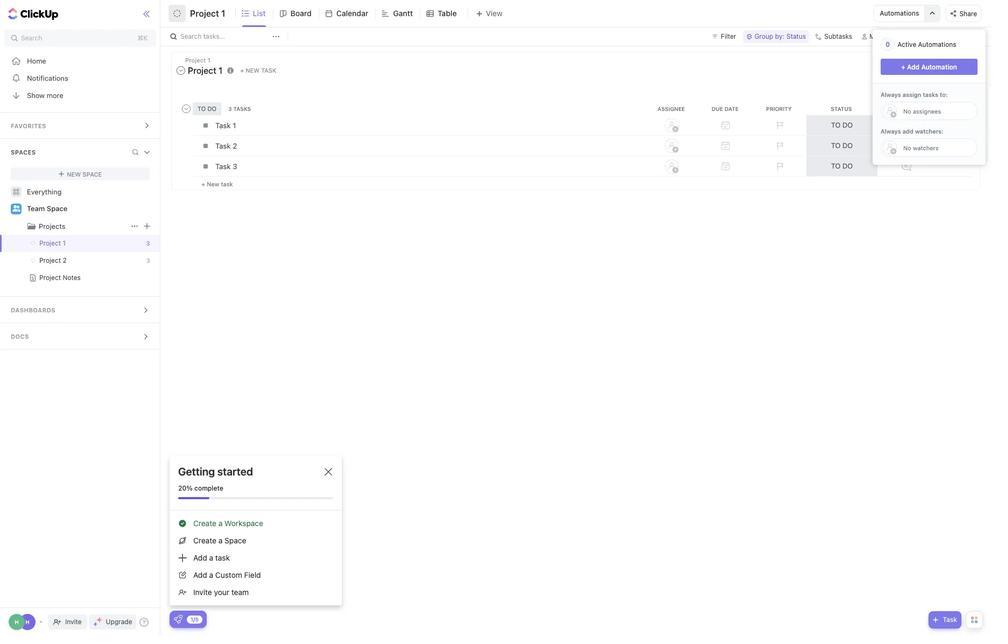 Task type: locate. For each thing, give the bounding box(es) containing it.
projects link
[[1, 218, 128, 235], [39, 218, 128, 235]]

project up project notes
[[39, 256, 61, 264]]

1 vertical spatial project 1
[[39, 239, 66, 247]]

0 vertical spatial 3
[[233, 162, 237, 171]]

0 vertical spatial automations
[[880, 9, 920, 17]]

0 horizontal spatial 2
[[63, 256, 67, 264]]

everything link
[[0, 183, 161, 200]]

project down the projects
[[39, 239, 61, 247]]

close image
[[325, 468, 332, 476]]

1 horizontal spatial 2
[[233, 142, 237, 150]]

everything
[[27, 187, 62, 196]]

space
[[83, 170, 102, 177], [47, 204, 68, 213], [225, 536, 246, 545]]

space up everything link
[[83, 170, 102, 177]]

space up the projects
[[47, 204, 68, 213]]

2 up task 3
[[233, 142, 237, 150]]

project 1 inside "link"
[[39, 239, 66, 247]]

2 down project 1 "link"
[[63, 256, 67, 264]]

task right list info image
[[261, 67, 276, 74]]

0 vertical spatial ‎task
[[215, 121, 231, 130]]

invite left "upgrade" link
[[65, 618, 82, 626]]

hide
[[930, 60, 944, 67]]

‎task 2
[[215, 142, 237, 150]]

a down the add a task
[[209, 570, 213, 580]]

project 1 up search tasks...
[[190, 9, 225, 18]]

no watchers
[[904, 144, 939, 151]]

1 vertical spatial task
[[943, 616, 958, 624]]

⌘k
[[138, 34, 148, 42]]

1 vertical spatial invite
[[65, 618, 82, 626]]

1 vertical spatial add
[[193, 553, 207, 562]]

0 vertical spatial project 1
[[190, 9, 225, 18]]

projects link down everything link
[[39, 218, 128, 235]]

1 up search tasks... text field
[[221, 9, 225, 18]]

1 vertical spatial space
[[47, 204, 68, 213]]

task down task 3
[[221, 180, 233, 187]]

1 inside button
[[221, 9, 225, 18]]

1 vertical spatial always
[[881, 128, 901, 135]]

2 horizontal spatial +
[[902, 63, 906, 71]]

1 horizontal spatial space
[[83, 170, 102, 177]]

2 vertical spatial add
[[193, 570, 207, 580]]

automations
[[880, 9, 920, 17], [919, 40, 957, 48]]

1 vertical spatial new
[[67, 170, 81, 177]]

2 horizontal spatial 1
[[233, 121, 236, 130]]

show more
[[27, 91, 63, 99]]

project inside "project notes" "link"
[[39, 274, 61, 282]]

space for new space
[[83, 170, 102, 177]]

2 always from the top
[[881, 128, 901, 135]]

gantt
[[393, 9, 413, 18]]

invite
[[193, 588, 212, 597], [65, 618, 82, 626]]

complete
[[194, 484, 224, 492]]

0 vertical spatial new
[[246, 67, 260, 74]]

team space link
[[27, 200, 151, 218]]

user group image
[[12, 205, 20, 212]]

always
[[881, 91, 901, 98], [881, 128, 901, 135]]

1 create from the top
[[193, 519, 216, 528]]

notifications
[[27, 74, 68, 82]]

a up create a space
[[219, 519, 223, 528]]

1 vertical spatial 2
[[63, 256, 67, 264]]

0 horizontal spatial 1
[[63, 239, 66, 247]]

onboarding checklist button element
[[174, 615, 183, 624]]

search left tasks...
[[180, 32, 202, 40]]

0 vertical spatial task
[[215, 162, 231, 171]]

+ new task down task 3
[[201, 180, 233, 187]]

add a task
[[193, 553, 230, 562]]

invite for invite your team
[[193, 588, 212, 597]]

new up everything link
[[67, 170, 81, 177]]

2
[[233, 142, 237, 150], [63, 256, 67, 264]]

project for "project 2" link
[[39, 256, 61, 264]]

0 vertical spatial 2
[[233, 142, 237, 150]]

upgrade link
[[89, 615, 137, 630]]

1 horizontal spatial + new task
[[240, 67, 276, 74]]

no down assign
[[904, 107, 912, 114]]

a for custom
[[209, 570, 213, 580]]

0 vertical spatial create
[[193, 519, 216, 528]]

project 1 down the projects
[[39, 239, 66, 247]]

‎task 2 link
[[213, 137, 643, 155]]

1 vertical spatial create
[[193, 536, 216, 545]]

1 vertical spatial 1
[[233, 121, 236, 130]]

1 horizontal spatial 1
[[221, 9, 225, 18]]

me
[[870, 32, 879, 40]]

0 horizontal spatial + new task
[[201, 180, 233, 187]]

project 1
[[190, 9, 225, 18], [39, 239, 66, 247]]

0 horizontal spatial new
[[67, 170, 81, 177]]

1 horizontal spatial search
[[180, 32, 202, 40]]

getting
[[178, 465, 215, 478]]

create up create a space
[[193, 519, 216, 528]]

team
[[232, 588, 249, 597]]

3
[[233, 162, 237, 171], [146, 240, 150, 247], [146, 257, 150, 264]]

closed
[[946, 60, 969, 67]]

1 horizontal spatial project 1
[[190, 9, 225, 18]]

2 vertical spatial 1
[[63, 239, 66, 247]]

0 vertical spatial space
[[83, 170, 102, 177]]

invite your team
[[193, 588, 249, 597]]

1
[[221, 9, 225, 18], [233, 121, 236, 130], [63, 239, 66, 247]]

create up the add a task
[[193, 536, 216, 545]]

0 horizontal spatial project 1
[[39, 239, 66, 247]]

3 inside task 3 link
[[233, 162, 237, 171]]

project inside project 1 "link"
[[39, 239, 61, 247]]

0 horizontal spatial search
[[21, 34, 42, 42]]

add down the add a task
[[193, 570, 207, 580]]

search inside "sidebar" navigation
[[21, 34, 42, 42]]

home
[[27, 56, 46, 65]]

add down create a space
[[193, 553, 207, 562]]

0 horizontal spatial space
[[47, 204, 68, 213]]

search up home
[[21, 34, 42, 42]]

project down project 2
[[39, 274, 61, 282]]

space down the 'create a workspace'
[[225, 536, 246, 545]]

new space
[[67, 170, 102, 177]]

1 vertical spatial no
[[904, 144, 912, 151]]

no inside dropdown button
[[904, 144, 912, 151]]

list
[[253, 9, 266, 18]]

0 horizontal spatial task
[[215, 162, 231, 171]]

add down active
[[908, 63, 920, 71]]

invite left your
[[193, 588, 212, 597]]

3 for project 2
[[146, 257, 150, 264]]

always assign tasks to:
[[881, 91, 948, 98]]

automations up hide
[[919, 40, 957, 48]]

2 create from the top
[[193, 536, 216, 545]]

0 horizontal spatial invite
[[65, 618, 82, 626]]

upgrade
[[106, 618, 132, 626]]

search
[[180, 32, 202, 40], [21, 34, 42, 42]]

1 up the ‎task 2 at the top of the page
[[233, 121, 236, 130]]

notes
[[63, 274, 81, 282]]

calendar
[[336, 9, 369, 18]]

1 projects link from the left
[[1, 218, 128, 235]]

1 up "project 2" link
[[63, 239, 66, 247]]

project for project 1 "link"
[[39, 239, 61, 247]]

me button
[[858, 30, 884, 43]]

+ new task
[[240, 67, 276, 74], [201, 180, 233, 187]]

project for "project notes" "link"
[[39, 274, 61, 282]]

always left add
[[881, 128, 901, 135]]

0 vertical spatial add
[[908, 63, 920, 71]]

space inside "team space" link
[[47, 204, 68, 213]]

1 for ‎task 1 link on the top
[[233, 121, 236, 130]]

0 vertical spatial no
[[904, 107, 912, 114]]

1 horizontal spatial invite
[[193, 588, 212, 597]]

tasks...
[[203, 32, 225, 40]]

no down add
[[904, 144, 912, 151]]

task down create a space
[[215, 553, 230, 562]]

add a custom field
[[193, 570, 261, 580]]

0 vertical spatial always
[[881, 91, 901, 98]]

add
[[908, 63, 920, 71], [193, 553, 207, 562], [193, 570, 207, 580]]

create
[[193, 519, 216, 528], [193, 536, 216, 545]]

no for no assignees
[[904, 107, 912, 114]]

project inside "project 2" link
[[39, 256, 61, 264]]

new down task 3
[[207, 180, 219, 187]]

a
[[219, 519, 223, 528], [219, 536, 223, 545], [209, 553, 213, 562], [209, 570, 213, 580]]

new right list info image
[[246, 67, 260, 74]]

project up search tasks...
[[190, 9, 219, 18]]

1 always from the top
[[881, 91, 901, 98]]

a down create a space
[[209, 553, 213, 562]]

no
[[904, 107, 912, 114], [904, 144, 912, 151]]

1 horizontal spatial +
[[240, 67, 244, 74]]

2 inside ‎task 2 link
[[233, 142, 237, 150]]

a for workspace
[[219, 519, 223, 528]]

1 vertical spatial ‎task
[[215, 142, 231, 150]]

1 horizontal spatial new
[[207, 180, 219, 187]]

a down the 'create a workspace'
[[219, 536, 223, 545]]

0 vertical spatial + new task
[[240, 67, 276, 74]]

2 vertical spatial 3
[[146, 257, 150, 264]]

1 horizontal spatial task
[[943, 616, 958, 624]]

gantt link
[[393, 0, 417, 27]]

2 projects link from the left
[[39, 218, 128, 235]]

2 ‎task from the top
[[215, 142, 231, 150]]

+ new task right list info image
[[240, 67, 276, 74]]

0 vertical spatial 1
[[221, 9, 225, 18]]

‎task
[[215, 121, 231, 130], [215, 142, 231, 150]]

board link
[[291, 0, 316, 27]]

2 vertical spatial space
[[225, 536, 246, 545]]

always for always add watchers:
[[881, 128, 901, 135]]

1 vertical spatial 3
[[146, 240, 150, 247]]

show
[[27, 91, 45, 99]]

add
[[903, 128, 914, 135]]

1 no from the top
[[904, 107, 912, 114]]

2 no from the top
[[904, 144, 912, 151]]

invite inside "sidebar" navigation
[[65, 618, 82, 626]]

watchers:
[[916, 128, 944, 135]]

search for search
[[21, 34, 42, 42]]

1 ‎task from the top
[[215, 121, 231, 130]]

project
[[190, 9, 219, 18], [39, 239, 61, 247], [39, 256, 61, 264], [39, 274, 61, 282]]

projects link down team space
[[1, 218, 128, 235]]

‎task up the ‎task 2 at the top of the page
[[215, 121, 231, 130]]

+
[[902, 63, 906, 71], [240, 67, 244, 74], [201, 180, 205, 187]]

task
[[215, 162, 231, 171], [943, 616, 958, 624]]

0 vertical spatial invite
[[193, 588, 212, 597]]

always left assign
[[881, 91, 901, 98]]

‎task down ‎task 1
[[215, 142, 231, 150]]

notifications link
[[0, 69, 161, 87]]

workspace
[[225, 519, 263, 528]]

task
[[261, 67, 276, 74], [221, 180, 233, 187], [215, 553, 230, 562]]

started
[[217, 465, 253, 478]]

no inside 'dropdown button'
[[904, 107, 912, 114]]

2 inside "project 2" link
[[63, 256, 67, 264]]

automations up active
[[880, 9, 920, 17]]



Task type: vqa. For each thing, say whether or not it's contained in the screenshot.
TUTORIALS
no



Task type: describe. For each thing, give the bounding box(es) containing it.
calendar link
[[336, 0, 373, 27]]

1 for project 1 button
[[221, 9, 225, 18]]

share button
[[947, 5, 982, 22]]

team
[[27, 204, 45, 213]]

home link
[[0, 52, 161, 69]]

‎task for ‎task 1
[[215, 121, 231, 130]]

watchers
[[913, 144, 939, 151]]

a for space
[[219, 536, 223, 545]]

always for always assign tasks to:
[[881, 91, 901, 98]]

field
[[244, 570, 261, 580]]

hide closed button
[[919, 58, 972, 68]]

no assignees
[[904, 107, 942, 114]]

+ add automation
[[902, 63, 958, 71]]

no watchers button
[[881, 138, 978, 157]]

add for add a task
[[193, 553, 207, 562]]

create for create a space
[[193, 536, 216, 545]]

0 horizontal spatial +
[[201, 180, 205, 187]]

assign
[[903, 91, 922, 98]]

project 2
[[39, 256, 67, 264]]

add for add a custom field
[[193, 570, 207, 580]]

project 1 button
[[186, 2, 225, 25]]

list info image
[[227, 67, 234, 74]]

create a workspace
[[193, 519, 263, 528]]

1 vertical spatial task
[[221, 180, 233, 187]]

‎task for ‎task 2
[[215, 142, 231, 150]]

project notes link
[[0, 269, 139, 287]]

task for task 3
[[215, 162, 231, 171]]

1 inside "link"
[[63, 239, 66, 247]]

1 vertical spatial + new task
[[201, 180, 233, 187]]

space for team space
[[47, 204, 68, 213]]

table link
[[438, 0, 461, 27]]

2 horizontal spatial space
[[225, 536, 246, 545]]

automation
[[922, 63, 958, 71]]

team space
[[27, 204, 68, 213]]

no for no watchers
[[904, 144, 912, 151]]

3 for project 1
[[146, 240, 150, 247]]

invite for invite
[[65, 618, 82, 626]]

‎task 1 link
[[213, 116, 643, 135]]

custom
[[215, 570, 242, 580]]

20% complete
[[178, 484, 224, 492]]

dashboards
[[11, 306, 55, 313]]

no assignees note
[[898, 107, 942, 114]]

active automations
[[898, 40, 957, 48]]

sidebar navigation
[[0, 0, 161, 636]]

task 3 link
[[213, 157, 643, 175]]

onboarding checklist button image
[[174, 615, 183, 624]]

automations inside button
[[880, 9, 920, 17]]

no assignees button
[[881, 102, 978, 120]]

task 3
[[215, 162, 237, 171]]

your
[[214, 588, 229, 597]]

table
[[438, 9, 457, 18]]

project notes
[[39, 274, 81, 282]]

2 for project 2
[[63, 256, 67, 264]]

active
[[898, 40, 917, 48]]

project 1 link
[[0, 235, 139, 252]]

getting started
[[178, 465, 253, 478]]

share
[[960, 10, 978, 18]]

project 1 inside button
[[190, 9, 225, 18]]

to:
[[940, 91, 948, 98]]

automations button
[[875, 5, 925, 22]]

docs
[[11, 333, 29, 340]]

2 for ‎task 2
[[233, 142, 237, 150]]

board
[[291, 9, 312, 18]]

more
[[47, 91, 63, 99]]

2 vertical spatial new
[[207, 180, 219, 187]]

create a space
[[193, 536, 246, 545]]

1/5
[[191, 616, 199, 622]]

1 vertical spatial automations
[[919, 40, 957, 48]]

projects
[[39, 222, 65, 231]]

hide closed
[[930, 60, 969, 67]]

tasks
[[923, 91, 939, 98]]

favorites button
[[0, 113, 161, 138]]

search tasks...
[[180, 32, 225, 40]]

project 2 link
[[0, 252, 139, 269]]

20%
[[178, 484, 193, 492]]

search for search tasks...
[[180, 32, 202, 40]]

favorites
[[11, 122, 46, 129]]

0 vertical spatial task
[[261, 67, 276, 74]]

always add watchers:
[[881, 128, 944, 135]]

‎task 1
[[215, 121, 236, 130]]

project inside project 1 button
[[190, 9, 219, 18]]

list link
[[253, 0, 270, 27]]

create for create a workspace
[[193, 519, 216, 528]]

0
[[886, 40, 890, 48]]

2 horizontal spatial new
[[246, 67, 260, 74]]

a for task
[[209, 553, 213, 562]]

assignees
[[913, 107, 942, 114]]

new inside "sidebar" navigation
[[67, 170, 81, 177]]

2 vertical spatial task
[[215, 553, 230, 562]]

Search tasks... text field
[[180, 29, 270, 44]]

task for task
[[943, 616, 958, 624]]



